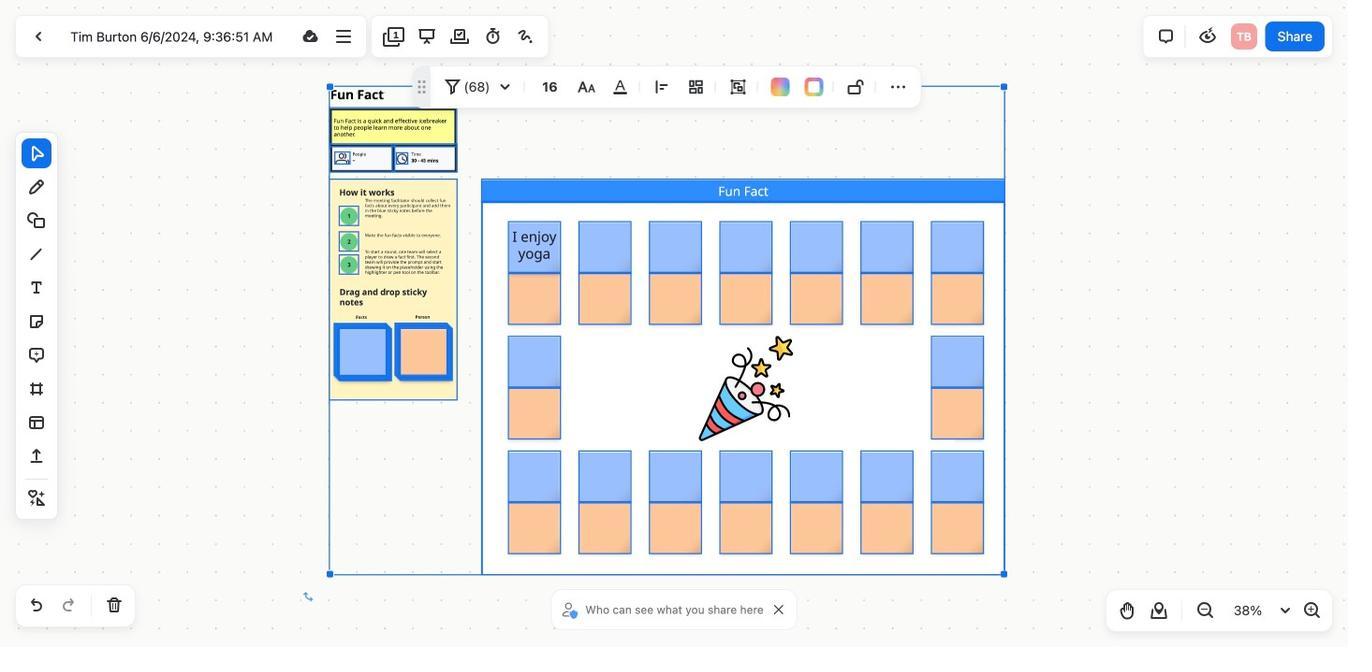 Task type: locate. For each thing, give the bounding box(es) containing it.
format styles image
[[575, 76, 598, 98]]

comment panel image
[[1155, 25, 1177, 48]]

zoom in image
[[1301, 600, 1323, 623]]

close image
[[774, 606, 783, 615]]

menu item
[[841, 72, 871, 102]]

zoom out image
[[1194, 600, 1216, 623]]

fill menu item
[[771, 78, 790, 96]]

list
[[1229, 22, 1259, 51]]

pages image
[[383, 25, 405, 48]]

more options image
[[332, 25, 355, 48]]

tim burton list item
[[1229, 22, 1259, 51]]

mini map image
[[1148, 600, 1170, 623]]



Task type: vqa. For each thing, say whether or not it's contained in the screenshot.
Profile picture
no



Task type: describe. For each thing, give the bounding box(es) containing it.
vote3634634 image
[[449, 25, 471, 48]]

dashboard image
[[27, 25, 50, 48]]

laser image
[[515, 25, 537, 48]]

timer image
[[482, 25, 504, 48]]

presentation image
[[416, 25, 438, 48]]

Document name text field
[[56, 22, 292, 51]]

undo image
[[25, 596, 48, 618]]

clear page image
[[103, 596, 125, 618]]



